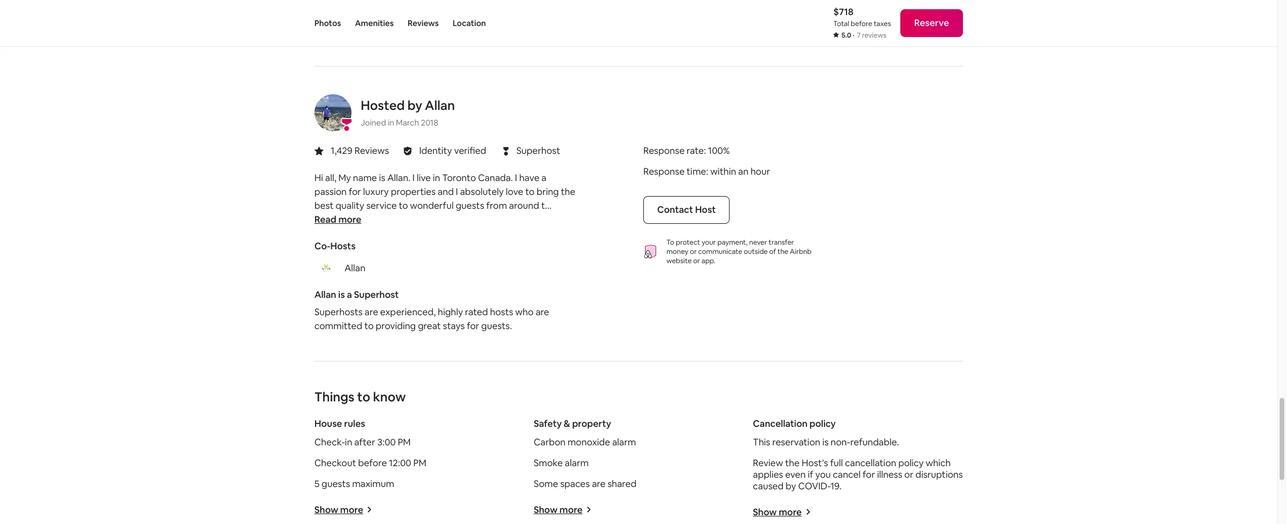 Task type: describe. For each thing, give the bounding box(es) containing it.
highly
[[438, 306, 463, 318]]

reserve
[[915, 17, 950, 29]]

superhosts
[[315, 306, 363, 318]]

host
[[696, 204, 716, 216]]

more inside hi all, my name is allan. i live in toronto canada. i have a passion for luxury properties and i absolutely love to bring the best quality service to wonderful guests from around t… read more
[[339, 214, 362, 226]]

illness
[[878, 469, 903, 481]]

read more button
[[315, 213, 362, 227]]

2 horizontal spatial show more button
[[753, 507, 812, 519]]

report a map error link
[[912, 12, 960, 18]]

by inside hosted by allan joined in march 2018
[[408, 97, 423, 113]]

host's
[[802, 458, 829, 470]]

transfer
[[769, 238, 795, 247]]

the inside to protect your payment, never transfer money or communicate outside of the airbnb website or app.
[[778, 247, 789, 256]]

things to know
[[315, 389, 406, 405]]

0 vertical spatial superhost
[[517, 145, 561, 157]]

the inside hi all, my name is allan. i live in toronto canada. i have a passion for luxury properties and i absolutely love to bring the best quality service to wonderful guests from around t… read more
[[561, 186, 576, 198]]

: for response rate
[[704, 145, 706, 157]]

check-
[[315, 437, 345, 449]]

2 horizontal spatial is
[[823, 437, 829, 449]]

caused
[[753, 481, 784, 493]]

total
[[834, 19, 850, 28]]

is inside allan is a superhost superhosts are experienced, highly rated hosts who are committed to providing great stays for guests.
[[338, 289, 345, 301]]

applies
[[753, 469, 784, 481]]

in inside hosted by allan joined in march 2018
[[388, 117, 394, 128]]

for inside review the host's full cancellation policy which applies even if you cancel for illness or disruptions caused by covid-19.
[[863, 469, 876, 481]]

to protect your payment, never transfer money or communicate outside of the airbnb website or app.
[[667, 238, 812, 266]]

0 horizontal spatial i
[[413, 172, 415, 184]]

have
[[520, 172, 540, 184]]

2018
[[421, 117, 439, 128]]

carbon monoxide alarm
[[534, 437, 636, 449]]

allan is a superhost superhosts are experienced, highly rated hosts who are committed to providing great stays for guests.
[[315, 289, 550, 332]]

march
[[396, 117, 419, 128]]

7
[[857, 31, 861, 40]]

rated
[[465, 306, 488, 318]]

who
[[516, 306, 534, 318]]

hosted by allan joined in march 2018
[[361, 97, 455, 128]]

refundable.
[[851, 437, 900, 449]]

show for some
[[534, 504, 558, 517]]

your
[[702, 238, 716, 247]]

shared
[[608, 478, 637, 491]]

a inside hi all, my name is allan. i live in toronto canada. i have a passion for luxury properties and i absolutely love to bring the best quality service to wonderful guests from around t… read more
[[542, 172, 547, 184]]

this
[[753, 437, 771, 449]]

absolutely
[[460, 186, 504, 198]]

hour
[[751, 165, 771, 178]]

1 vertical spatial alarm
[[565, 458, 589, 470]]

1 vertical spatial before
[[358, 458, 387, 470]]

website
[[667, 256, 692, 266]]

committed
[[315, 320, 363, 332]]

wonderful
[[410, 200, 454, 212]]

hosts
[[331, 240, 356, 252]]

guests inside hi all, my name is allan. i live in toronto canada. i have a passion for luxury properties and i absolutely love to bring the best quality service to wonderful guests from around t… read more
[[456, 200, 485, 212]]

google map
showing 6 points of interest. region
[[232, 0, 974, 59]]

payment,
[[718, 238, 748, 247]]

identity verified
[[419, 145, 487, 157]]

1 horizontal spatial are
[[536, 306, 550, 318]]

all,
[[325, 172, 337, 184]]

more down caused
[[779, 507, 802, 519]]

5.0 · 7 reviews
[[842, 31, 887, 40]]

or for review
[[905, 469, 914, 481]]

full
[[831, 458, 844, 470]]

contact host
[[658, 204, 716, 216]]

report a map error
[[912, 12, 960, 18]]

house rules
[[315, 418, 365, 430]]

·
[[853, 31, 855, 40]]

best
[[315, 200, 334, 212]]

spaces
[[561, 478, 590, 491]]

to
[[667, 238, 675, 247]]

cancellation
[[753, 418, 808, 430]]

2 horizontal spatial show more
[[753, 507, 802, 519]]

some
[[534, 478, 559, 491]]

my
[[339, 172, 351, 184]]

hi all, my name is allan. i live in toronto canada. i have a passion for luxury properties and i absolutely love to bring the best quality service to wonderful guests from around t… read more
[[315, 172, 576, 226]]

report
[[912, 12, 929, 18]]

review the host's full cancellation policy which applies even if you cancel for illness or disruptions caused by covid-19.
[[753, 458, 963, 493]]

allan.
[[388, 172, 411, 184]]

canada.
[[478, 172, 513, 184]]

to inside allan is a superhost superhosts are experienced, highly rated hosts who are committed to providing great stays for guests.
[[365, 320, 374, 332]]

taxes
[[874, 19, 892, 28]]

airbnb
[[790, 247, 812, 256]]

reservation
[[773, 437, 821, 449]]

within
[[711, 165, 737, 178]]

or right money
[[690, 247, 697, 256]]

response for response rate
[[644, 145, 685, 157]]

show more button for spaces
[[534, 504, 592, 517]]

1 vertical spatial guests
[[322, 478, 350, 491]]

to down have
[[526, 186, 535, 198]]

before inside $718 total before taxes
[[851, 19, 873, 28]]

photos button
[[315, 0, 341, 46]]

luxury
[[363, 186, 389, 198]]

protect
[[676, 238, 701, 247]]

error
[[948, 12, 960, 18]]

t…
[[542, 200, 552, 212]]

show for 5
[[315, 504, 339, 517]]

carbon
[[534, 437, 566, 449]]

even
[[786, 469, 806, 481]]

response time : within an hour
[[644, 165, 771, 178]]

in inside hi all, my name is allan. i live in toronto canada. i have a passion for luxury properties and i absolutely love to bring the best quality service to wonderful guests from around t… read more
[[433, 172, 440, 184]]

photos
[[315, 18, 341, 28]]

2 horizontal spatial show
[[753, 507, 777, 519]]

reviews button
[[408, 0, 439, 46]]

location
[[453, 18, 486, 28]]

1 vertical spatial pm
[[414, 458, 427, 470]]

experienced,
[[380, 306, 436, 318]]

around
[[509, 200, 540, 212]]

response rate : 100%
[[644, 145, 730, 157]]

non-
[[831, 437, 851, 449]]

allan for allan is a superhost superhosts are experienced, highly rated hosts who are committed to providing great stays for guests.
[[315, 289, 336, 301]]

19.
[[831, 481, 842, 493]]

read
[[315, 214, 337, 226]]

cancel
[[833, 469, 861, 481]]

co-
[[315, 240, 331, 252]]



Task type: vqa. For each thing, say whether or not it's contained in the screenshot.
·
yes



Task type: locate. For each thing, give the bounding box(es) containing it.
map
[[935, 12, 946, 18]]

0 vertical spatial a
[[930, 12, 934, 18]]

for left illness
[[863, 469, 876, 481]]

pm right 12:00
[[414, 458, 427, 470]]

never
[[750, 238, 768, 247]]

0 horizontal spatial for
[[349, 186, 361, 198]]

or inside review the host's full cancellation policy which applies even if you cancel for illness or disruptions caused by covid-19.
[[905, 469, 914, 481]]

1 vertical spatial :
[[707, 165, 709, 178]]

1 horizontal spatial i
[[456, 186, 458, 198]]

learn more about the host, allan. image
[[315, 257, 338, 280], [315, 257, 338, 280]]

1 horizontal spatial policy
[[899, 458, 924, 470]]

and
[[438, 186, 454, 198]]

live
[[417, 172, 431, 184]]

for inside hi all, my name is allan. i live in toronto canada. i have a passion for luxury properties and i absolutely love to bring the best quality service to wonderful guests from around t… read more
[[349, 186, 361, 198]]

to left providing
[[365, 320, 374, 332]]

superhost up experienced,
[[354, 289, 399, 301]]

1 vertical spatial a
[[542, 172, 547, 184]]

allan inside hosted by allan joined in march 2018
[[425, 97, 455, 113]]

guests right 5
[[322, 478, 350, 491]]

0 horizontal spatial are
[[365, 306, 378, 318]]

0 horizontal spatial before
[[358, 458, 387, 470]]

to left know
[[357, 389, 371, 405]]

0 vertical spatial in
[[388, 117, 394, 128]]

google image
[[318, 4, 356, 19]]

0 horizontal spatial guests
[[322, 478, 350, 491]]

0 horizontal spatial alarm
[[565, 458, 589, 470]]

show more button down spaces
[[534, 504, 592, 517]]

2 horizontal spatial allan
[[425, 97, 455, 113]]

0 vertical spatial the
[[561, 186, 576, 198]]

show
[[315, 504, 339, 517], [534, 504, 558, 517], [753, 507, 777, 519]]

passion
[[315, 186, 347, 198]]

show more button down '5 guests maximum'
[[315, 504, 373, 517]]

0 horizontal spatial a
[[347, 289, 352, 301]]

1 vertical spatial the
[[778, 247, 789, 256]]

superhost
[[517, 145, 561, 157], [354, 289, 399, 301]]

from
[[487, 200, 507, 212]]

policy left which
[[899, 458, 924, 470]]

cancellation policy
[[753, 418, 836, 430]]

is
[[379, 172, 386, 184], [338, 289, 345, 301], [823, 437, 829, 449]]

response for response time
[[644, 165, 685, 178]]

reviews up the name
[[355, 145, 389, 157]]

checkout before 12:00 pm
[[315, 458, 427, 470]]

terms of use
[[871, 12, 905, 18]]

show more for spaces
[[534, 504, 583, 517]]

check-in after 3:00 pm
[[315, 437, 411, 449]]

0 vertical spatial pm
[[398, 437, 411, 449]]

property
[[573, 418, 612, 430]]

show down some
[[534, 504, 558, 517]]

i left the live on the top of the page
[[413, 172, 415, 184]]

hosted
[[361, 97, 405, 113]]

policy
[[810, 418, 836, 430], [899, 458, 924, 470]]

1 horizontal spatial reviews
[[408, 18, 439, 28]]

an
[[739, 165, 749, 178]]

1 horizontal spatial pm
[[414, 458, 427, 470]]

bring
[[537, 186, 559, 198]]

1 horizontal spatial allan
[[345, 262, 366, 274]]

5.0
[[842, 31, 852, 40]]

1 vertical spatial is
[[338, 289, 345, 301]]

1,429 reviews
[[331, 145, 389, 157]]

contact host link
[[644, 196, 730, 224]]

guests.
[[482, 320, 512, 332]]

a inside allan is a superhost superhosts are experienced, highly rated hosts who are committed to providing great stays for guests.
[[347, 289, 352, 301]]

5 guests maximum
[[315, 478, 395, 491]]

0 horizontal spatial is
[[338, 289, 345, 301]]

show more down caused
[[753, 507, 802, 519]]

are up providing
[[365, 306, 378, 318]]

love
[[506, 186, 524, 198]]

alarm up spaces
[[565, 458, 589, 470]]

for down the rated at the left bottom of page
[[467, 320, 480, 332]]

reviews left location
[[408, 18, 439, 28]]

reviews
[[863, 31, 887, 40]]

review
[[753, 458, 784, 470]]

response left rate
[[644, 145, 685, 157]]

smoke
[[534, 458, 563, 470]]

to down properties
[[399, 200, 408, 212]]

are
[[365, 306, 378, 318], [536, 306, 550, 318], [592, 478, 606, 491]]

in right the live on the top of the page
[[433, 172, 440, 184]]

by right caused
[[786, 481, 797, 493]]

are left shared
[[592, 478, 606, 491]]

: for response time
[[707, 165, 709, 178]]

the right bring
[[561, 186, 576, 198]]

show more down some
[[534, 504, 583, 517]]

1 vertical spatial reviews
[[355, 145, 389, 157]]

1,429
[[331, 145, 353, 157]]

show more
[[315, 504, 363, 517], [534, 504, 583, 517], [753, 507, 802, 519]]

0 vertical spatial reviews
[[408, 18, 439, 28]]

0 horizontal spatial show more button
[[315, 504, 373, 517]]

verified
[[454, 145, 487, 157]]

1 vertical spatial response
[[644, 165, 685, 178]]

allan up 2018
[[425, 97, 455, 113]]

12:00
[[389, 458, 412, 470]]

1 horizontal spatial for
[[467, 320, 480, 332]]

1 response from the top
[[644, 145, 685, 157]]

pm right '3:00'
[[398, 437, 411, 449]]

allan down hosts
[[345, 262, 366, 274]]

0 horizontal spatial policy
[[810, 418, 836, 430]]

safety
[[534, 418, 562, 430]]

3:00
[[377, 437, 396, 449]]

0 vertical spatial policy
[[810, 418, 836, 430]]

or right illness
[[905, 469, 914, 481]]

0 vertical spatial :
[[704, 145, 706, 157]]

0 vertical spatial allan
[[425, 97, 455, 113]]

0 horizontal spatial show
[[315, 504, 339, 517]]

of right "outside"
[[770, 247, 777, 256]]

response down response rate : 100%
[[644, 165, 685, 178]]

allan for allan
[[345, 262, 366, 274]]

alarm
[[613, 437, 636, 449], [565, 458, 589, 470]]

0 horizontal spatial reviews
[[355, 145, 389, 157]]

rate
[[687, 145, 704, 157]]

1 horizontal spatial a
[[542, 172, 547, 184]]

allan up superhosts
[[315, 289, 336, 301]]

more down '5 guests maximum'
[[340, 504, 363, 517]]

allan inside allan is a superhost superhosts are experienced, highly rated hosts who are committed to providing great stays for guests.
[[315, 289, 336, 301]]

2 horizontal spatial a
[[930, 12, 934, 18]]

1 vertical spatial allan
[[345, 262, 366, 274]]

0 vertical spatial for
[[349, 186, 361, 198]]

1 vertical spatial by
[[786, 481, 797, 493]]

is left non-
[[823, 437, 829, 449]]

0 vertical spatial before
[[851, 19, 873, 28]]

is up luxury
[[379, 172, 386, 184]]

of inside to protect your payment, never transfer money or communicate outside of the airbnb website or app.
[[770, 247, 777, 256]]

2 vertical spatial is
[[823, 437, 829, 449]]

󰀃
[[503, 144, 509, 158]]

or for to
[[694, 256, 700, 266]]

1 vertical spatial of
[[770, 247, 777, 256]]

for inside allan is a superhost superhosts are experienced, highly rated hosts who are committed to providing great stays for guests.
[[467, 320, 480, 332]]

rules
[[344, 418, 365, 430]]

1 vertical spatial policy
[[899, 458, 924, 470]]

policy inside review the host's full cancellation policy which applies even if you cancel for illness or disruptions caused by covid-19.
[[899, 458, 924, 470]]

1 horizontal spatial is
[[379, 172, 386, 184]]

2 response from the top
[[644, 165, 685, 178]]

0 vertical spatial by
[[408, 97, 423, 113]]

monoxide
[[568, 437, 611, 449]]

guests down absolutely
[[456, 200, 485, 212]]

properties
[[391, 186, 436, 198]]

or left app.
[[694, 256, 700, 266]]

more down quality
[[339, 214, 362, 226]]

by inside review the host's full cancellation policy which applies even if you cancel for illness or disruptions caused by covid-19.
[[786, 481, 797, 493]]

i right the and on the top left
[[456, 186, 458, 198]]

2 horizontal spatial are
[[592, 478, 606, 491]]

2 horizontal spatial for
[[863, 469, 876, 481]]

joined
[[361, 117, 386, 128]]

more down spaces
[[560, 504, 583, 517]]

which
[[926, 458, 951, 470]]

if
[[808, 469, 814, 481]]

superhost up have
[[517, 145, 561, 157]]

0 horizontal spatial of
[[770, 247, 777, 256]]

amenities
[[355, 18, 394, 28]]

before
[[851, 19, 873, 28], [358, 458, 387, 470]]

100%
[[709, 145, 730, 157]]

2 horizontal spatial i
[[515, 172, 518, 184]]

a up bring
[[542, 172, 547, 184]]

providing
[[376, 320, 416, 332]]

1 vertical spatial in
[[433, 172, 440, 184]]

1 horizontal spatial guests
[[456, 200, 485, 212]]

app.
[[702, 256, 716, 266]]

great
[[418, 320, 441, 332]]

show down caused
[[753, 507, 777, 519]]

the down reservation
[[786, 458, 800, 470]]

by up march
[[408, 97, 423, 113]]

i left have
[[515, 172, 518, 184]]

hosts
[[490, 306, 514, 318]]

is up superhosts
[[338, 289, 345, 301]]

maximum
[[352, 478, 395, 491]]

i
[[413, 172, 415, 184], [515, 172, 518, 184], [456, 186, 458, 198]]

checkout
[[315, 458, 356, 470]]

superhost inside allan is a superhost superhosts are experienced, highly rated hosts who are committed to providing great stays for guests.
[[354, 289, 399, 301]]

2 vertical spatial allan
[[315, 289, 336, 301]]

0 vertical spatial is
[[379, 172, 386, 184]]

toronto
[[443, 172, 476, 184]]

in left after
[[345, 437, 352, 449]]

show more for guests
[[315, 504, 363, 517]]

0 horizontal spatial in
[[345, 437, 352, 449]]

1 horizontal spatial before
[[851, 19, 873, 28]]

1 horizontal spatial superhost
[[517, 145, 561, 157]]

show more button down caused
[[753, 507, 812, 519]]

disruptions
[[916, 469, 963, 481]]

0 vertical spatial alarm
[[613, 437, 636, 449]]

house
[[315, 418, 342, 430]]

2 horizontal spatial in
[[433, 172, 440, 184]]

1 horizontal spatial of
[[888, 12, 894, 18]]

1 horizontal spatial show
[[534, 504, 558, 517]]

in left march
[[388, 117, 394, 128]]

0 vertical spatial of
[[888, 12, 894, 18]]

0 vertical spatial guests
[[456, 200, 485, 212]]

1 vertical spatial superhost
[[354, 289, 399, 301]]

time
[[687, 165, 707, 178]]

show down 5
[[315, 504, 339, 517]]

a up superhosts
[[347, 289, 352, 301]]

some spaces are shared
[[534, 478, 637, 491]]

1 vertical spatial for
[[467, 320, 480, 332]]

: left the within at the top of the page
[[707, 165, 709, 178]]

5
[[315, 478, 320, 491]]

location button
[[453, 0, 486, 46]]

safety & property
[[534, 418, 612, 430]]

a left map
[[930, 12, 934, 18]]

or
[[690, 247, 697, 256], [694, 256, 700, 266], [905, 469, 914, 481]]

show more down '5 guests maximum'
[[315, 504, 363, 517]]

2 vertical spatial for
[[863, 469, 876, 481]]

communicate
[[699, 247, 743, 256]]

is inside hi all, my name is allan. i live in toronto canada. i have a passion for luxury properties and i absolutely love to bring the best quality service to wonderful guests from around t… read more
[[379, 172, 386, 184]]

the inside review the host's full cancellation policy which applies even if you cancel for illness or disruptions caused by covid-19.
[[786, 458, 800, 470]]

terms
[[871, 12, 887, 18]]

the left "airbnb"
[[778, 247, 789, 256]]

1 horizontal spatial alarm
[[613, 437, 636, 449]]

before up the 5.0 · 7 reviews
[[851, 19, 873, 28]]

alarm right monoxide
[[613, 437, 636, 449]]

money
[[667, 247, 689, 256]]

by
[[408, 97, 423, 113], [786, 481, 797, 493]]

0 vertical spatial response
[[644, 145, 685, 157]]

1 horizontal spatial by
[[786, 481, 797, 493]]

0 horizontal spatial by
[[408, 97, 423, 113]]

allan is a superhost. learn more about allan. image
[[315, 94, 352, 131], [315, 94, 352, 131]]

1 horizontal spatial in
[[388, 117, 394, 128]]

0 horizontal spatial allan
[[315, 289, 336, 301]]

2 vertical spatial in
[[345, 437, 352, 449]]

:
[[704, 145, 706, 157], [707, 165, 709, 178]]

show more button for guests
[[315, 504, 373, 517]]

of
[[888, 12, 894, 18], [770, 247, 777, 256]]

2 vertical spatial the
[[786, 458, 800, 470]]

for up quality
[[349, 186, 361, 198]]

: left 100% on the right of page
[[704, 145, 706, 157]]

0 horizontal spatial pm
[[398, 437, 411, 449]]

1 horizontal spatial show more
[[534, 504, 583, 517]]

policy up "this reservation is non-refundable."
[[810, 418, 836, 430]]

1 horizontal spatial show more button
[[534, 504, 592, 517]]

0 horizontal spatial superhost
[[354, 289, 399, 301]]

0 horizontal spatial show more
[[315, 504, 363, 517]]

2 vertical spatial a
[[347, 289, 352, 301]]

of left use at the top
[[888, 12, 894, 18]]

are right the who
[[536, 306, 550, 318]]

before up maximum
[[358, 458, 387, 470]]



